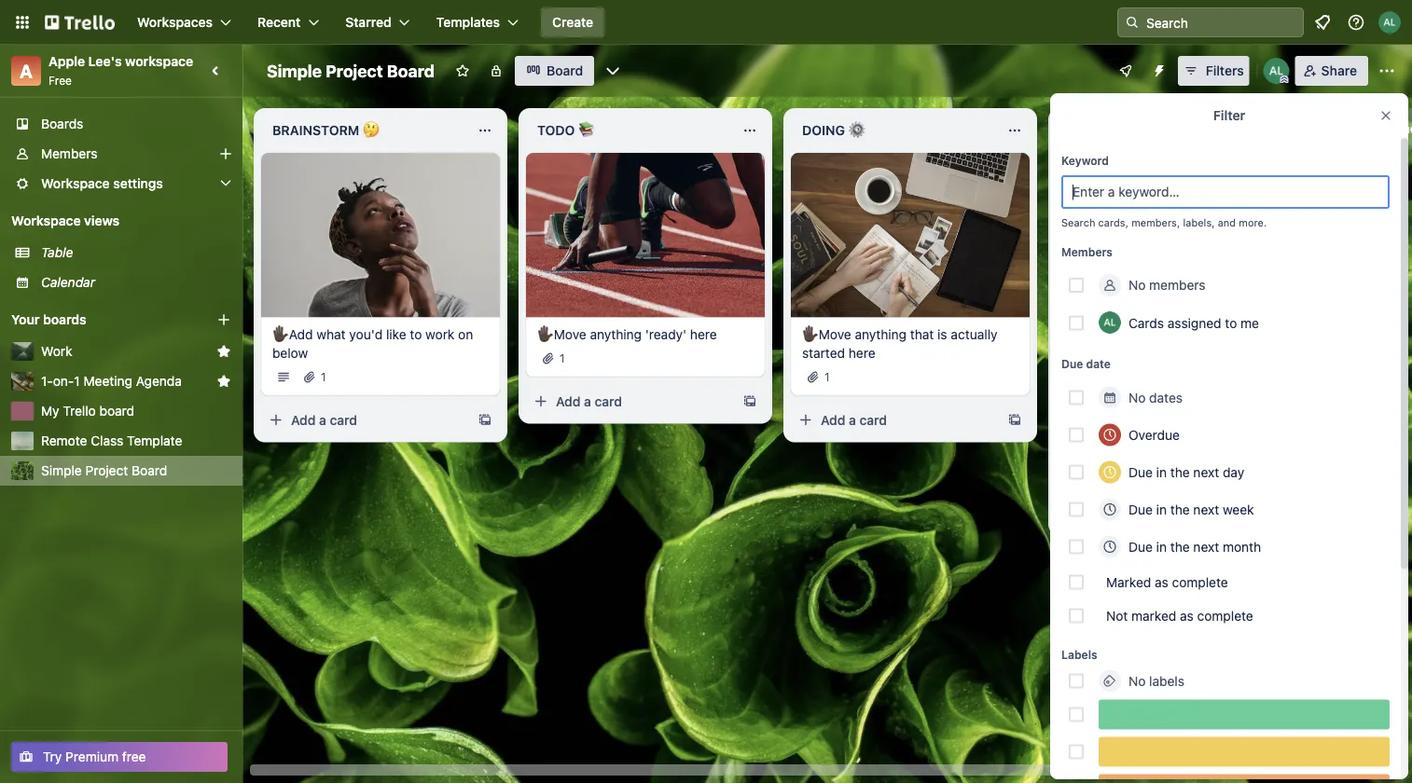 Task type: describe. For each thing, give the bounding box(es) containing it.
your boards with 5 items element
[[11, 309, 188, 331]]

✋🏿 move anything 'ready' here link
[[537, 325, 754, 344]]

filter
[[1214, 108, 1246, 123]]

show menu image
[[1378, 62, 1397, 80]]

DOING ⚙️ text field
[[791, 116, 996, 146]]

power ups image
[[1118, 63, 1133, 78]]

you'd
[[349, 327, 383, 342]]

1 vertical spatial apple lee (applelee29) image
[[1099, 312, 1122, 334]]

work button
[[41, 342, 209, 361]]

0 horizontal spatial simple project board
[[41, 463, 167, 479]]

due in the next month
[[1129, 539, 1262, 555]]

simple project board inside text field
[[267, 61, 435, 81]]

and
[[1218, 217, 1236, 229]]

✋🏿 move anything 'ready' here
[[537, 327, 717, 342]]

add a card for ✋🏿 add what you'd like to work on below
[[291, 413, 357, 428]]

back to home image
[[45, 7, 115, 37]]

keyword
[[1062, 154, 1109, 167]]

search image
[[1125, 15, 1140, 30]]

try premium free
[[43, 750, 146, 765]]

anothe
[[1375, 121, 1413, 136]]

dates
[[1150, 390, 1183, 405]]

workspaces button
[[126, 7, 243, 37]]

board inside the 'board' link
[[547, 63, 583, 78]]

create from template… image for ✋🏿 move anything 'ready' here
[[743, 394, 758, 409]]

✋🏿 move anything from doing to done here link
[[1067, 325, 1284, 363]]

due in the next day
[[1129, 465, 1245, 480]]

a link
[[11, 56, 41, 86]]

color: green, title: none element
[[1099, 700, 1390, 730]]

day
[[1223, 465, 1245, 480]]

remote
[[41, 433, 87, 449]]

boards
[[41, 116, 83, 132]]

1-
[[41, 374, 53, 389]]

1 horizontal spatial as
[[1180, 608, 1194, 624]]

card template 📝
[[1067, 413, 1172, 428]]

1 for ✋🏿 move anything 'ready' here
[[560, 352, 565, 365]]

card for you'd
[[330, 413, 357, 428]]

boards link
[[0, 109, 243, 139]]

BRAINSTORM 🤔 text field
[[261, 116, 467, 146]]

week
[[1223, 502, 1254, 517]]

board link
[[515, 56, 595, 86]]

templates
[[436, 14, 500, 30]]

work
[[426, 327, 455, 342]]

no for no labels
[[1129, 674, 1146, 689]]

automation image
[[1145, 56, 1171, 82]]

table
[[41, 245, 73, 260]]

boards
[[43, 312, 86, 327]]

project inside text field
[[326, 61, 383, 81]]

todo 📚
[[537, 123, 591, 138]]

try
[[43, 750, 62, 765]]

customize views image
[[604, 62, 623, 80]]

simple inside text field
[[267, 61, 322, 81]]

your boards
[[11, 312, 86, 327]]

my
[[41, 404, 59, 419]]

the for week
[[1171, 502, 1190, 517]]

done
[[1067, 345, 1098, 361]]

marked
[[1132, 608, 1177, 624]]

3 / 4
[[1090, 464, 1107, 477]]

date
[[1087, 358, 1111, 371]]

next for month
[[1194, 539, 1220, 555]]

agenda
[[136, 374, 182, 389]]

1 horizontal spatial template
[[1100, 413, 1155, 428]]

✋🏿 for ✋🏿 move anything from doing to done here
[[1067, 327, 1080, 342]]

started
[[802, 345, 845, 361]]

TODO 📚 text field
[[526, 116, 731, 146]]

due for due in the next month
[[1129, 539, 1153, 555]]

add a card down 4
[[1086, 506, 1152, 521]]

due for due in the next day
[[1129, 465, 1153, 480]]

members
[[1150, 278, 1206, 293]]

recent
[[258, 14, 301, 30]]

starred icon image for 1-on-1 meeting agenda
[[216, 374, 231, 389]]

to for ✋🏿 add what you'd like to work on below
[[410, 327, 422, 342]]

create from template… image
[[478, 413, 493, 428]]

add a card button for that
[[791, 406, 1000, 435]]

✋🏿 move anything from doing to done here
[[1067, 327, 1256, 361]]

3
[[1090, 464, 1097, 477]]

try premium free button
[[11, 743, 228, 773]]

calendar
[[41, 275, 95, 290]]

⚙️
[[849, 123, 862, 138]]

anything for from
[[1120, 327, 1172, 342]]

templates button
[[425, 7, 530, 37]]

members link
[[0, 139, 243, 169]]

in for due in the next week
[[1157, 502, 1167, 517]]

add for add a card button related to 'ready'
[[556, 394, 581, 409]]

add for add a card button on top of due in the next month
[[1086, 506, 1111, 521]]

move for ✋🏿 move anything that is actually started here
[[819, 327, 852, 342]]

my trello board
[[41, 404, 134, 419]]

due for due in the next week
[[1129, 502, 1153, 517]]

✋🏿 add what you'd like to work on below
[[272, 327, 473, 361]]

the for month
[[1171, 539, 1190, 555]]

filters button
[[1178, 56, 1250, 86]]

add left close popover icon
[[1347, 121, 1372, 136]]

next for week
[[1194, 502, 1220, 517]]

✋🏿 move anything that is actually started here link
[[802, 325, 1019, 363]]

create
[[552, 14, 594, 30]]

no for no members
[[1129, 278, 1146, 293]]

marked
[[1107, 575, 1152, 590]]

anything for 'ready'
[[590, 327, 642, 342]]

labels
[[1150, 674, 1185, 689]]

below
[[272, 345, 308, 361]]

apple lee (applelee29) image
[[1264, 58, 1290, 84]]

brainstorm 🤔
[[272, 123, 376, 138]]

card
[[1067, 413, 1096, 428]]

is inside ✋🏿 move anything that is actually started here
[[938, 327, 948, 342]]

open information menu image
[[1347, 13, 1366, 32]]

template.
[[1163, 438, 1213, 451]]

workspace navigation collapse icon image
[[203, 58, 230, 84]]

to for ✋🏿 move anything from doing to done here
[[1244, 327, 1256, 342]]

due in the next week
[[1129, 502, 1254, 517]]

workspace
[[125, 54, 193, 69]]

calendar link
[[41, 273, 231, 292]]

1 for ✋🏿 move anything that is actually started here
[[825, 371, 830, 384]]

on-
[[53, 374, 74, 389]]

free
[[122, 750, 146, 765]]

0 vertical spatial as
[[1155, 575, 1169, 590]]

add for add a card button related to that
[[821, 413, 846, 428]]

apple lee's workspace link
[[49, 54, 193, 69]]

not marked as complete
[[1107, 608, 1254, 624]]

in for due in the next month
[[1157, 539, 1167, 555]]

overdue
[[1129, 427, 1180, 443]]

1 vertical spatial simple
[[41, 463, 82, 479]]

0 vertical spatial complete
[[1172, 575, 1229, 590]]

✋🏿 for ✋🏿 add what you'd like to work on below
[[272, 327, 286, 342]]

board
[[99, 404, 134, 419]]

card template 📝 link
[[1067, 411, 1284, 430]]

move for ✋🏿 move anything from doing to done here
[[1084, 327, 1117, 342]]

add board image
[[216, 313, 231, 327]]

this member is an admin of this board. image
[[1281, 76, 1289, 84]]

workspace settings button
[[0, 169, 243, 199]]

1 vertical spatial is
[[1142, 438, 1150, 451]]

0 horizontal spatial here
[[690, 327, 717, 342]]

board inside simple project board text field
[[387, 61, 435, 81]]



Task type: locate. For each thing, give the bounding box(es) containing it.
anything left from
[[1120, 327, 1172, 342]]

✋🏿 for ✋🏿 move anything that is actually started here
[[802, 327, 815, 342]]

workspace up table
[[11, 213, 81, 229]]

workspaces
[[137, 14, 213, 30]]

add a card for ✋🏿 move anything 'ready' here
[[556, 394, 622, 409]]

members,
[[1132, 217, 1181, 229]]

2 next from the top
[[1194, 502, 1220, 517]]

1 vertical spatial next
[[1194, 502, 1220, 517]]

add for add a card button for you'd
[[291, 413, 316, 428]]

1 move from the left
[[554, 327, 587, 342]]

✋🏿 up started
[[802, 327, 815, 342]]

0 horizontal spatial create from template… image
[[743, 394, 758, 409]]

1 down due date
[[1090, 371, 1095, 384]]

starred button
[[334, 7, 421, 37]]

1 down ✋🏿 move anything 'ready' here
[[560, 352, 565, 365]]

add down ✋🏿 move anything 'ready' here
[[556, 394, 581, 409]]

assigned
[[1168, 315, 1222, 331]]

is right that
[[938, 327, 948, 342]]

1 vertical spatial as
[[1180, 608, 1194, 624]]

1 inside button
[[74, 374, 80, 389]]

0 horizontal spatial to
[[410, 327, 422, 342]]

✋🏿 inside '✋🏿 add what you'd like to work on below'
[[272, 327, 286, 342]]

0 vertical spatial is
[[938, 327, 948, 342]]

1 horizontal spatial to
[[1225, 315, 1238, 331]]

board left customize views icon
[[547, 63, 583, 78]]

a down what
[[319, 413, 326, 428]]

create button
[[541, 7, 605, 37]]

1 horizontal spatial members
[[1062, 245, 1113, 258]]

1 ✋🏿 from the left
[[272, 327, 286, 342]]

month
[[1223, 539, 1262, 555]]

board inside simple project board link
[[132, 463, 167, 479]]

project
[[326, 61, 383, 81], [85, 463, 128, 479]]

not
[[1107, 608, 1128, 624]]

no
[[1129, 278, 1146, 293], [1129, 390, 1146, 405], [1129, 674, 1146, 689]]

✋🏿 up below
[[272, 327, 286, 342]]

members down the search
[[1062, 245, 1113, 258]]

2 horizontal spatial board
[[547, 63, 583, 78]]

share
[[1322, 63, 1358, 78]]

1 horizontal spatial apple lee (applelee29) image
[[1379, 11, 1401, 34]]

1 horizontal spatial project
[[326, 61, 383, 81]]

✋🏿 up done
[[1067, 327, 1080, 342]]

a for ✋🏿 move anything that is actually started here
[[849, 413, 856, 428]]

the up the marked as complete
[[1171, 539, 1190, 555]]

1-on-1 meeting agenda
[[41, 374, 182, 389]]

✋🏿 inside the "✋🏿 move anything from doing to done here"
[[1067, 327, 1080, 342]]

1 horizontal spatial simple
[[267, 61, 322, 81]]

2 starred icon image from the top
[[216, 374, 231, 389]]

no left labels
[[1129, 674, 1146, 689]]

me
[[1241, 315, 1260, 331]]

what
[[317, 327, 346, 342]]

the down template.
[[1171, 465, 1190, 480]]

simple down remote
[[41, 463, 82, 479]]

to right like
[[410, 327, 422, 342]]

a
[[584, 394, 591, 409], [319, 413, 326, 428], [849, 413, 856, 428], [1154, 438, 1160, 451], [1114, 506, 1121, 521]]

a down 📝
[[1154, 438, 1160, 451]]

0 horizontal spatial move
[[554, 327, 587, 342]]

recent button
[[246, 7, 331, 37]]

remote class template link
[[41, 432, 231, 451]]

1 horizontal spatial create from template… image
[[1008, 413, 1023, 428]]

apple lee (applelee29) image inside primary element
[[1379, 11, 1401, 34]]

primary element
[[0, 0, 1413, 45]]

starred icon image for work
[[216, 344, 231, 359]]

add anothe button
[[1314, 108, 1413, 149]]

doing
[[802, 123, 845, 138]]

'ready'
[[645, 327, 687, 342]]

my trello board link
[[41, 402, 231, 421]]

doing ⚙️
[[802, 123, 862, 138]]

0 horizontal spatial as
[[1155, 575, 1169, 590]]

no up 'cards'
[[1129, 278, 1146, 293]]

0 horizontal spatial simple
[[41, 463, 82, 479]]

anything inside ✋🏿 move anything that is actually started here
[[855, 327, 907, 342]]

actually
[[951, 327, 998, 342]]

add a card button down '✋🏿 add what you'd like to work on below'
[[261, 406, 470, 435]]

apple lee (applelee29) image left 'cards'
[[1099, 312, 1122, 334]]

1 the from the top
[[1171, 465, 1190, 480]]

workspace inside workspace settings popup button
[[41, 176, 110, 191]]

create from template… image for ✋🏿 move anything that is actually started here
[[1008, 413, 1023, 428]]

add a card button for 'ready'
[[526, 387, 735, 417]]

here for ✋🏿 move anything from doing to done here
[[1101, 345, 1128, 361]]

0 horizontal spatial is
[[938, 327, 948, 342]]

0 vertical spatial create from template… image
[[743, 394, 758, 409]]

1 no from the top
[[1129, 278, 1146, 293]]

0 vertical spatial no
[[1129, 278, 1146, 293]]

like
[[386, 327, 406, 342]]

2 in from the top
[[1157, 502, 1167, 517]]

class
[[91, 433, 123, 449]]

1 horizontal spatial move
[[819, 327, 852, 342]]

to left me
[[1225, 315, 1238, 331]]

add a card down below
[[291, 413, 357, 428]]

complete
[[1172, 575, 1229, 590], [1198, 608, 1254, 624]]

✋🏿 inside ✋🏿 move anything that is actually started here
[[802, 327, 815, 342]]

Search field
[[1140, 8, 1303, 36]]

due left date
[[1062, 358, 1084, 371]]

here for ✋🏿 move anything that is actually started here
[[849, 345, 876, 361]]

workspace up workspace views
[[41, 176, 110, 191]]

star or unstar board image
[[455, 63, 470, 78]]

✋🏿 right on
[[537, 327, 550, 342]]

0 vertical spatial the
[[1171, 465, 1190, 480]]

add
[[1347, 121, 1372, 136], [289, 327, 313, 342], [556, 394, 581, 409], [291, 413, 316, 428], [821, 413, 846, 428], [1086, 506, 1111, 521]]

3 in from the top
[[1157, 539, 1167, 555]]

1 horizontal spatial anything
[[855, 327, 907, 342]]

is
[[938, 327, 948, 342], [1142, 438, 1150, 451]]

✋🏿 for ✋🏿 move anything 'ready' here
[[537, 327, 550, 342]]

due
[[1062, 358, 1084, 371], [1129, 465, 1153, 480], [1129, 502, 1153, 517], [1129, 539, 1153, 555]]

table link
[[41, 244, 231, 262]]

that
[[910, 327, 934, 342]]

more.
[[1239, 217, 1267, 229]]

2 vertical spatial the
[[1171, 539, 1190, 555]]

close popover image
[[1379, 108, 1394, 123]]

anything left 'ready' at the left top of the page
[[590, 327, 642, 342]]

move inside ✋🏿 move anything that is actually started here
[[819, 327, 852, 342]]

0 horizontal spatial project
[[85, 463, 128, 479]]

add down /
[[1086, 506, 1111, 521]]

is down card template 📝
[[1142, 438, 1150, 451]]

1 down what
[[321, 371, 326, 384]]

a down ✋🏿 move anything that is actually started here
[[849, 413, 856, 428]]

0 vertical spatial next
[[1194, 465, 1220, 480]]

the for day
[[1171, 465, 1190, 480]]

1 vertical spatial simple project board
[[41, 463, 167, 479]]

cards assigned to me
[[1129, 315, 1260, 331]]

2 horizontal spatial anything
[[1120, 327, 1172, 342]]

1 up trello
[[74, 374, 80, 389]]

1 vertical spatial create from template… image
[[1008, 413, 1023, 428]]

1 horizontal spatial here
[[849, 345, 876, 361]]

1 next from the top
[[1194, 465, 1220, 480]]

no dates
[[1129, 390, 1183, 405]]

0 horizontal spatial board
[[132, 463, 167, 479]]

0 notifications image
[[1312, 11, 1334, 34]]

0 vertical spatial apple lee (applelee29) image
[[1379, 11, 1401, 34]]

4
[[1100, 464, 1107, 477]]

add a card button up due in the next month
[[1056, 499, 1265, 529]]

here right 'ready' at the left top of the page
[[690, 327, 717, 342]]

a for ✋🏿 move anything 'ready' here
[[584, 394, 591, 409]]

0 vertical spatial starred icon image
[[216, 344, 231, 359]]

add a card button for you'd
[[261, 406, 470, 435]]

0 horizontal spatial anything
[[590, 327, 642, 342]]

no members
[[1129, 278, 1206, 293]]

here inside ✋🏿 move anything that is actually started here
[[849, 345, 876, 361]]

add a card for ✋🏿 move anything that is actually started here
[[821, 413, 887, 428]]

card
[[595, 394, 622, 409], [330, 413, 357, 428], [860, 413, 887, 428], [1115, 438, 1139, 451], [1125, 506, 1152, 521]]

1 vertical spatial project
[[85, 463, 128, 479]]

marked as complete
[[1107, 575, 1229, 590]]

here
[[690, 327, 717, 342], [849, 345, 876, 361], [1101, 345, 1128, 361]]

as right marked
[[1155, 575, 1169, 590]]

a down ✋🏿 move anything 'ready' here
[[584, 394, 591, 409]]

next for day
[[1194, 465, 1220, 480]]

to right doing
[[1244, 327, 1256, 342]]

✋🏿 move anything that is actually started here
[[802, 327, 998, 361]]

0 horizontal spatial template
[[127, 433, 182, 449]]

📚
[[578, 123, 591, 138]]

simple down recent dropdown button
[[267, 61, 322, 81]]

1 vertical spatial complete
[[1198, 608, 1254, 624]]

1-on-1 meeting agenda button
[[41, 372, 209, 391]]

template down my trello board link
[[127, 433, 182, 449]]

1 vertical spatial the
[[1171, 502, 1190, 517]]

color: yellow, title: none element
[[1099, 738, 1390, 767]]

a
[[20, 60, 33, 82]]

1
[[560, 352, 565, 365], [321, 371, 326, 384], [825, 371, 830, 384], [1090, 371, 1095, 384], [74, 374, 80, 389]]

in down due in the next day
[[1157, 502, 1167, 517]]

1 vertical spatial template
[[127, 433, 182, 449]]

0 horizontal spatial members
[[41, 146, 97, 161]]

0 vertical spatial simple
[[267, 61, 322, 81]]

todo
[[537, 123, 575, 138]]

in for due in the next day
[[1157, 465, 1167, 480]]

3 no from the top
[[1129, 674, 1146, 689]]

add inside '✋🏿 add what you'd like to work on below'
[[289, 327, 313, 342]]

here inside the "✋🏿 move anything from doing to done here"
[[1101, 345, 1128, 361]]

due down due in the next day
[[1129, 502, 1153, 517]]

lee's
[[88, 54, 122, 69]]

no labels
[[1129, 674, 1185, 689]]

1 vertical spatial starred icon image
[[216, 374, 231, 389]]

0 vertical spatial simple project board
[[267, 61, 435, 81]]

no left dates
[[1129, 390, 1146, 405]]

2 no from the top
[[1129, 390, 1146, 405]]

2 vertical spatial in
[[1157, 539, 1167, 555]]

to inside the "✋🏿 move anything from doing to done here"
[[1244, 327, 1256, 342]]

to inside '✋🏿 add what you'd like to work on below'
[[410, 327, 422, 342]]

0 vertical spatial template
[[1100, 413, 1155, 428]]

board
[[387, 61, 435, 81], [547, 63, 583, 78], [132, 463, 167, 479]]

apple
[[49, 54, 85, 69]]

due date
[[1062, 358, 1111, 371]]

anything for that
[[855, 327, 907, 342]]

2 horizontal spatial move
[[1084, 327, 1117, 342]]

the down due in the next day
[[1171, 502, 1190, 517]]

4 ✋🏿 from the left
[[1067, 327, 1080, 342]]

no for no dates
[[1129, 390, 1146, 405]]

2 the from the top
[[1171, 502, 1190, 517]]

members down boards
[[41, 146, 97, 161]]

apple lee (applelee29) image right open information menu image
[[1379, 11, 1401, 34]]

premium
[[65, 750, 119, 765]]

3 ✋🏿 from the left
[[802, 327, 815, 342]]

due up marked
[[1129, 539, 1153, 555]]

add a card down ✋🏿 move anything 'ready' here
[[556, 394, 622, 409]]

workspace for workspace views
[[11, 213, 81, 229]]

Board name text field
[[258, 56, 444, 86]]

add down started
[[821, 413, 846, 428]]

1 in from the top
[[1157, 465, 1167, 480]]

0 vertical spatial in
[[1157, 465, 1167, 480]]

1 horizontal spatial simple project board
[[267, 61, 435, 81]]

2 horizontal spatial to
[[1244, 327, 1256, 342]]

1 vertical spatial no
[[1129, 390, 1146, 405]]

next left day
[[1194, 465, 1220, 480]]

complete down the marked as complete
[[1198, 608, 1254, 624]]

simple project board
[[267, 61, 435, 81], [41, 463, 167, 479]]

0 vertical spatial members
[[41, 146, 97, 161]]

workspace
[[41, 176, 110, 191], [11, 213, 81, 229]]

in down this card is a template.
[[1157, 465, 1167, 480]]

template up this card is a template.
[[1100, 413, 1155, 428]]

/
[[1097, 464, 1100, 477]]

create from template… image
[[743, 394, 758, 409], [1008, 413, 1023, 428]]

2 ✋🏿 from the left
[[537, 327, 550, 342]]

anything
[[590, 327, 642, 342], [855, 327, 907, 342], [1120, 327, 1172, 342]]

2 horizontal spatial here
[[1101, 345, 1128, 361]]

add anothe
[[1347, 121, 1413, 136]]

move inside the "✋🏿 move anything from doing to done here"
[[1084, 327, 1117, 342]]

work
[[41, 344, 72, 359]]

add up below
[[289, 327, 313, 342]]

card for that
[[860, 413, 887, 428]]

0 horizontal spatial apple lee (applelee29) image
[[1099, 312, 1122, 334]]

2 vertical spatial no
[[1129, 674, 1146, 689]]

a for ✋🏿 add what you'd like to work on below
[[319, 413, 326, 428]]

share button
[[1296, 56, 1369, 86]]

3 move from the left
[[1084, 327, 1117, 342]]

add a card button down ✋🏿 move anything that is actually started here
[[791, 406, 1000, 435]]

1 starred icon image from the top
[[216, 344, 231, 359]]

1 horizontal spatial is
[[1142, 438, 1150, 451]]

2 move from the left
[[819, 327, 852, 342]]

add down below
[[291, 413, 316, 428]]

simple project board down the class
[[41, 463, 167, 479]]

board left star or unstar board icon
[[387, 61, 435, 81]]

project down the class
[[85, 463, 128, 479]]

cards,
[[1099, 217, 1129, 229]]

2 anything from the left
[[855, 327, 907, 342]]

simple project board link
[[41, 462, 231, 481]]

next left the month
[[1194, 539, 1220, 555]]

free
[[49, 74, 72, 87]]

meeting
[[84, 374, 132, 389]]

settings
[[113, 176, 163, 191]]

next left week
[[1194, 502, 1220, 517]]

private image
[[489, 63, 504, 78]]

here right started
[[849, 345, 876, 361]]

workspace views
[[11, 213, 119, 229]]

add a card button down ✋🏿 move anything 'ready' here
[[526, 387, 735, 417]]

1 vertical spatial workspace
[[11, 213, 81, 229]]

3 next from the top
[[1194, 539, 1220, 555]]

3 the from the top
[[1171, 539, 1190, 555]]

simple project board down starred
[[267, 61, 435, 81]]

brainstorm
[[272, 123, 359, 138]]

due down this card is a template.
[[1129, 465, 1153, 480]]

0 vertical spatial project
[[326, 61, 383, 81]]

add a card down started
[[821, 413, 887, 428]]

search
[[1062, 217, 1096, 229]]

labels,
[[1183, 217, 1215, 229]]

1 for ✋🏿 move anything from doing to done here
[[1090, 371, 1095, 384]]

1 vertical spatial in
[[1157, 502, 1167, 517]]

workspace for workspace settings
[[41, 176, 110, 191]]

from
[[1175, 327, 1203, 342]]

starred icon image
[[216, 344, 231, 359], [216, 374, 231, 389]]

anything inside the "✋🏿 move anything from doing to done here"
[[1120, 327, 1172, 342]]

move
[[554, 327, 587, 342], [819, 327, 852, 342], [1084, 327, 1117, 342]]

✋🏿 add what you'd like to work on below link
[[272, 325, 489, 363]]

0 vertical spatial workspace
[[41, 176, 110, 191]]

move for ✋🏿 move anything 'ready' here
[[554, 327, 587, 342]]

anything left that
[[855, 327, 907, 342]]

due for due date
[[1062, 358, 1084, 371]]

in up the marked as complete
[[1157, 539, 1167, 555]]

1 vertical spatial members
[[1062, 245, 1113, 258]]

doing
[[1207, 327, 1241, 342]]

Enter a keyword… text field
[[1062, 175, 1390, 209]]

1 horizontal spatial board
[[387, 61, 435, 81]]

board down remote class template link
[[132, 463, 167, 479]]

a up marked
[[1114, 506, 1121, 521]]

1 anything from the left
[[590, 327, 642, 342]]

3 anything from the left
[[1120, 327, 1172, 342]]

2 vertical spatial next
[[1194, 539, 1220, 555]]

workspace settings
[[41, 176, 163, 191]]

here right done
[[1101, 345, 1128, 361]]

project down starred
[[326, 61, 383, 81]]

complete down due in the next month
[[1172, 575, 1229, 590]]

card for 'ready'
[[595, 394, 622, 409]]

as right the marked
[[1180, 608, 1194, 624]]

cards
[[1129, 315, 1164, 331]]

✋🏿 inside ✋🏿 move anything 'ready' here link
[[537, 327, 550, 342]]

1 down started
[[825, 371, 830, 384]]

add a card button
[[526, 387, 735, 417], [261, 406, 470, 435], [791, 406, 1000, 435], [1056, 499, 1265, 529]]

apple lee (applelee29) image
[[1379, 11, 1401, 34], [1099, 312, 1122, 334]]



Task type: vqa. For each thing, say whether or not it's contained in the screenshot.
Due in the next month's "Due"
yes



